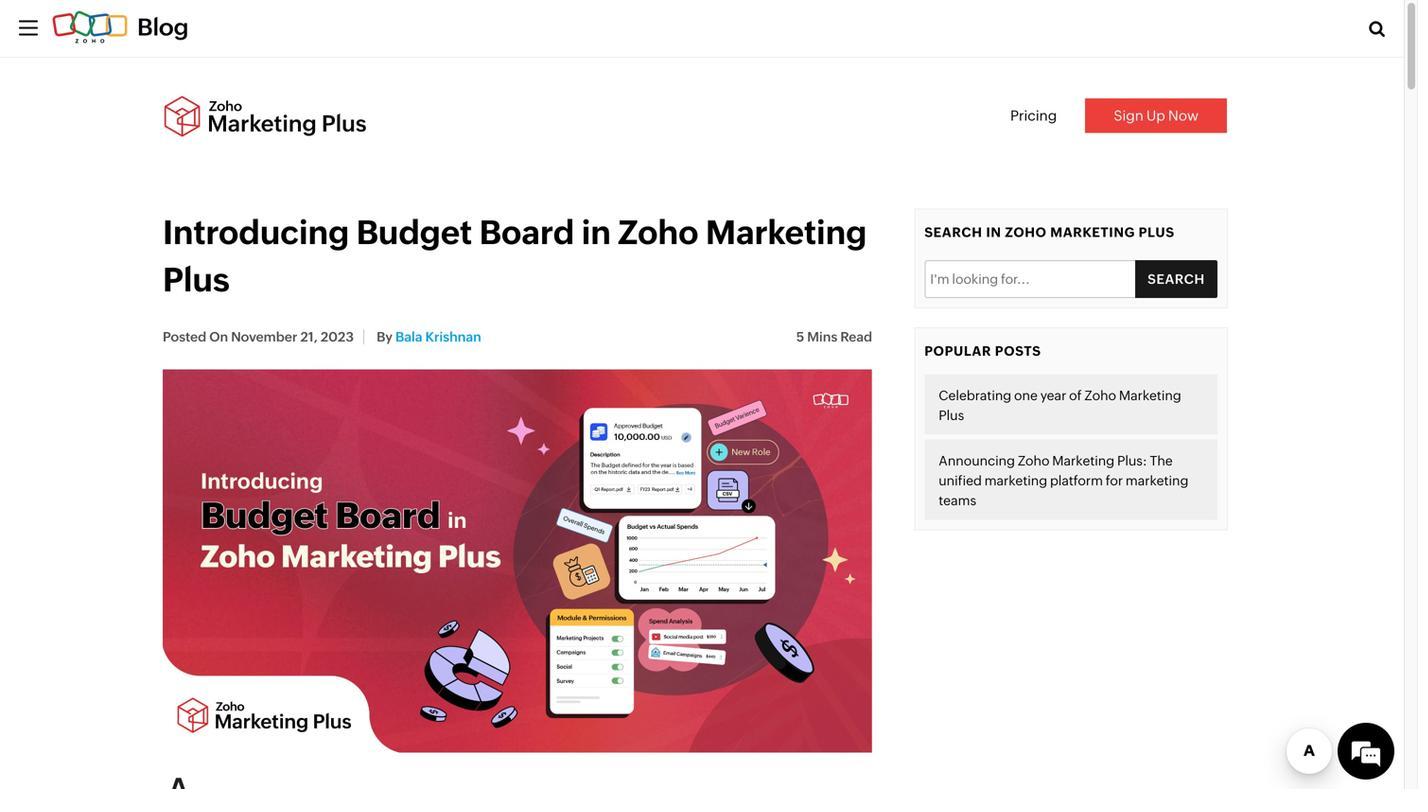 Task type: vqa. For each thing, say whether or not it's contained in the screenshot.
The In in INTRODUCING BUDGET BOARD IN ZOHO MARKETING PLUS
yes



Task type: describe. For each thing, give the bounding box(es) containing it.
celebrating
[[939, 388, 1012, 403]]

on
[[209, 329, 228, 344]]

1 marketing from the left
[[985, 473, 1048, 488]]

zoho inside introducing budget board in zoho marketing plus
[[618, 213, 699, 251]]

one
[[1014, 388, 1038, 403]]

posted on november 21, 2023
[[163, 329, 354, 344]]

section containing search in zoho marketing plus
[[887, 209, 1256, 530]]

mins
[[807, 329, 838, 344]]

marketing inside the celebrating one year of zoho marketing plus
[[1119, 388, 1182, 403]]

announcing
[[939, 453, 1015, 468]]

I'm looking for... text field
[[925, 260, 1218, 298]]

plus for introducing budget board in zoho marketing plus
[[163, 261, 230, 299]]

plus for celebrating one year of zoho marketing plus
[[939, 408, 964, 423]]

2 marketing from the left
[[1126, 473, 1189, 488]]

5
[[796, 329, 804, 344]]

introducing budget board in zoho marketing plus
[[163, 213, 867, 299]]

by
[[377, 329, 393, 344]]

teams
[[939, 493, 977, 508]]

in inside introducing budget board in zoho marketing plus
[[582, 213, 611, 251]]

blog
[[137, 14, 189, 41]]

sign up now link
[[1086, 98, 1227, 133]]

pricing
[[1011, 107, 1057, 124]]

budget
[[356, 213, 472, 251]]

5 mins read
[[796, 329, 872, 344]]



Task type: locate. For each thing, give the bounding box(es) containing it.
section
[[887, 209, 1256, 530]]

search in zoho marketing plus
[[925, 225, 1175, 240]]

0 horizontal spatial plus
[[163, 261, 230, 299]]

search
[[925, 225, 983, 240]]

zoho
[[618, 213, 699, 251], [1005, 225, 1047, 240], [1085, 388, 1117, 403], [1018, 453, 1050, 468]]

introducing
[[163, 213, 349, 251]]

krishnan
[[425, 329, 481, 344]]

popular
[[925, 343, 992, 359]]

marketing down the
[[1126, 473, 1189, 488]]

announcing zoho marketing plus: the unified marketing platform for marketing teams link
[[925, 439, 1218, 520]]

2 vertical spatial plus
[[939, 408, 964, 423]]

unified
[[939, 473, 982, 488]]

plus inside introducing budget board in zoho marketing plus
[[163, 261, 230, 299]]

budget board image
[[163, 370, 872, 753]]

1 horizontal spatial plus
[[939, 408, 964, 423]]

1 vertical spatial plus
[[163, 261, 230, 299]]

blog link
[[52, 14, 189, 41]]

marketing down announcing
[[985, 473, 1048, 488]]

board
[[479, 213, 574, 251]]

posted
[[163, 329, 206, 344]]

bala
[[396, 329, 423, 344]]

celebrating one year of zoho marketing plus link
[[925, 374, 1218, 435]]

21,
[[300, 329, 318, 344]]

sign up now
[[1114, 107, 1199, 124]]

sign
[[1114, 107, 1144, 124]]

2023
[[321, 329, 354, 344]]

year
[[1041, 388, 1067, 403]]

in right search
[[986, 225, 1002, 240]]

announcing zoho marketing plus: the unified marketing platform for marketing teams
[[939, 453, 1189, 508]]

for
[[1106, 473, 1123, 488]]

plus inside the celebrating one year of zoho marketing plus
[[939, 408, 964, 423]]

popular posts
[[925, 343, 1041, 359]]

bala krishnan link
[[396, 329, 481, 344]]

plus:
[[1117, 453, 1147, 468]]

posts
[[995, 343, 1041, 359]]

0 vertical spatial plus
[[1139, 225, 1175, 240]]

platform
[[1050, 473, 1103, 488]]

plus
[[1139, 225, 1175, 240], [163, 261, 230, 299], [939, 408, 964, 423]]

zoho inside the celebrating one year of zoho marketing plus
[[1085, 388, 1117, 403]]

november
[[231, 329, 297, 344]]

the
[[1150, 453, 1173, 468]]

read
[[841, 329, 872, 344]]

up
[[1147, 107, 1166, 124]]

of
[[1069, 388, 1082, 403]]

by bala krishnan
[[374, 329, 481, 344]]

zoho inside announcing zoho marketing plus: the unified marketing platform for marketing teams
[[1018, 453, 1050, 468]]

0 horizontal spatial in
[[582, 213, 611, 251]]

None submit
[[1136, 260, 1218, 298]]

marketing inside announcing zoho marketing plus: the unified marketing platform for marketing teams
[[1053, 453, 1115, 468]]

0 horizontal spatial marketing
[[985, 473, 1048, 488]]

marketing
[[706, 213, 867, 251], [1051, 225, 1135, 240], [1119, 388, 1182, 403], [1053, 453, 1115, 468]]

blog banner
[[0, 0, 1404, 58]]

1 horizontal spatial marketing
[[1126, 473, 1189, 488]]

in
[[582, 213, 611, 251], [986, 225, 1002, 240]]

pricing link
[[1011, 107, 1057, 124]]

in right board
[[582, 213, 611, 251]]

marketing inside introducing budget board in zoho marketing plus
[[706, 213, 867, 251]]

now
[[1168, 107, 1199, 124]]

1 horizontal spatial in
[[986, 225, 1002, 240]]

2 horizontal spatial plus
[[1139, 225, 1175, 240]]

marketing
[[985, 473, 1048, 488], [1126, 473, 1189, 488]]

search image
[[1369, 20, 1385, 37]]

celebrating one year of zoho marketing plus
[[939, 388, 1182, 423]]



